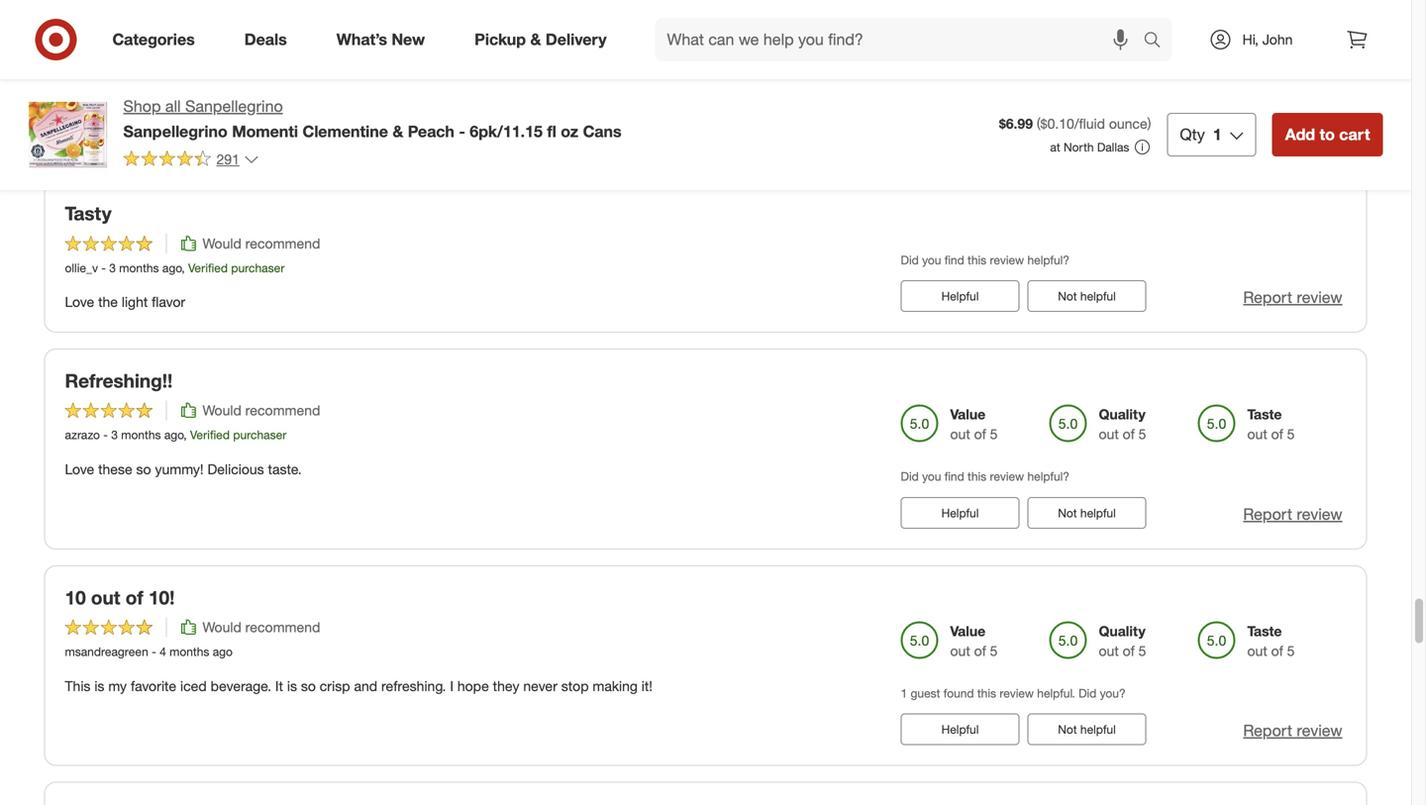 Task type: vqa. For each thing, say whether or not it's contained in the screenshot.
Sat, within the Get it by Sat, Dec 23 Free shipping with $35 orders - Exclusions Apply.
no



Task type: locate. For each thing, give the bounding box(es) containing it.
1 vertical spatial taste
[[1248, 623, 1283, 640]]

2 helpful from the top
[[1081, 506, 1116, 521]]

1 vertical spatial you
[[923, 469, 942, 484]]

it
[[275, 678, 283, 695]]

not
[[1059, 289, 1078, 304], [1059, 506, 1078, 521], [1059, 723, 1078, 737]]

helpful?
[[1028, 253, 1070, 267], [1028, 469, 1070, 484]]

recommend for refreshing!!
[[245, 402, 320, 419]]

1 not from the top
[[1059, 289, 1078, 304]]

2 report review from the top
[[1244, 505, 1343, 524]]

2 you from the top
[[923, 469, 942, 484]]

is left my
[[94, 678, 104, 695]]

2 not helpful from the top
[[1059, 506, 1116, 521]]

1 find from the top
[[945, 253, 965, 267]]

at
[[1051, 140, 1061, 155]]

did
[[901, 253, 919, 267], [901, 469, 919, 484], [1079, 686, 1097, 701]]

0 vertical spatial would recommend
[[203, 235, 320, 252]]

0 vertical spatial ,
[[182, 260, 185, 275]]

0 vertical spatial report review button
[[1244, 286, 1343, 309]]

so left crisp
[[301, 678, 316, 695]]

1 not helpful button from the top
[[1028, 280, 1147, 312]]

2 vertical spatial not helpful
[[1059, 723, 1116, 737]]

0 vertical spatial value
[[951, 406, 986, 423]]

- left 4
[[152, 645, 156, 660]]

2 vertical spatial would recommend
[[203, 619, 320, 636]]

1 vertical spatial purchaser
[[233, 428, 287, 443]]

1 left guest
[[901, 686, 908, 701]]

quality for refreshing!!
[[1099, 406, 1146, 423]]

love
[[65, 293, 94, 311], [65, 461, 94, 478]]

categories link
[[96, 18, 220, 61]]

helpful for 10 out of 10!
[[1081, 723, 1116, 737]]

what's new link
[[320, 18, 450, 61]]

2 vertical spatial recommend
[[245, 619, 320, 636]]

quality out of 5 for 10 out of 10!
[[1099, 623, 1147, 660]]

2 would recommend from the top
[[203, 402, 320, 419]]

purchaser for refreshing!!
[[233, 428, 287, 443]]

what's
[[337, 30, 387, 49]]

0 vertical spatial report
[[1244, 288, 1293, 307]]

1 vertical spatial helpful button
[[901, 497, 1020, 529]]

report review for refreshing!!
[[1244, 505, 1343, 524]]

we found 50 matching reviews
[[613, 129, 831, 148]]

helpful for refreshing!!
[[1081, 506, 1116, 521]]

2 find from the top
[[945, 469, 965, 484]]

taste
[[1248, 406, 1283, 423], [1248, 623, 1283, 640]]

1 horizontal spatial found
[[944, 686, 975, 701]]

yummy!
[[155, 461, 204, 478]]

0 vertical spatial quality out of 5
[[1099, 406, 1147, 443]]

did you find this review helpful? for would recommend
[[901, 253, 1070, 267]]

3 helpful from the top
[[942, 723, 979, 737]]

1 vertical spatial find
[[945, 469, 965, 484]]

, up "flavor"
[[182, 260, 185, 275]]

2 report from the top
[[1244, 505, 1293, 524]]

0 vertical spatial report review
[[1244, 288, 1343, 307]]

, up 'love these so yummy! delicious taste.'
[[184, 428, 187, 443]]

1 would recommend from the top
[[203, 235, 320, 252]]

2 value out of 5 from the top
[[951, 623, 998, 660]]

months for tasty
[[119, 260, 159, 275]]

3 report from the top
[[1244, 722, 1293, 741]]

1 vertical spatial sanpellegrino
[[123, 122, 228, 141]]

and
[[354, 678, 378, 695]]

months up these
[[121, 428, 161, 443]]

1 vertical spatial report
[[1244, 505, 1293, 524]]

3 helpful button from the top
[[901, 714, 1020, 746]]

3 right ollie_v
[[109, 260, 116, 275]]

0 horizontal spatial so
[[136, 461, 151, 478]]

2 vertical spatial report review button
[[1244, 720, 1343, 743]]

2 quality from the top
[[1099, 623, 1146, 640]]

2 helpful button from the top
[[901, 497, 1020, 529]]

& left 'peach'
[[393, 122, 404, 141]]

2 vertical spatial not helpful button
[[1028, 714, 1147, 746]]

2 vertical spatial helpful
[[942, 723, 979, 737]]

would up beverage.
[[203, 619, 242, 636]]

taste for refreshing!!
[[1248, 406, 1283, 423]]

1 vertical spatial quality
[[1099, 623, 1146, 640]]

0 horizontal spatial found
[[640, 129, 680, 148]]

2 vertical spatial helpful button
[[901, 714, 1020, 746]]

1 quality out of 5 from the top
[[1099, 406, 1147, 443]]

3 would recommend from the top
[[203, 619, 320, 636]]

3 not from the top
[[1059, 723, 1078, 737]]

& right pickup
[[531, 30, 541, 49]]

2 not helpful button from the top
[[1028, 497, 1147, 529]]

1 helpful? from the top
[[1028, 253, 1070, 267]]

momenti
[[232, 122, 298, 141]]

would recommend for tasty
[[203, 235, 320, 252]]

sanpellegrino down all
[[123, 122, 228, 141]]

2 love from the top
[[65, 461, 94, 478]]

search button
[[1135, 18, 1183, 65]]

1 vertical spatial helpful
[[1081, 506, 1116, 521]]

ago up "flavor"
[[162, 260, 182, 275]]

would up ollie_v - 3 months ago , verified purchaser
[[203, 235, 242, 252]]

5
[[991, 426, 998, 443], [1139, 426, 1147, 443], [1288, 426, 1295, 443], [991, 643, 998, 660], [1139, 643, 1147, 660], [1288, 643, 1295, 660]]

so right these
[[136, 461, 151, 478]]

tasty
[[65, 202, 112, 225]]

1 vertical spatial helpful
[[942, 506, 979, 521]]

to
[[1320, 125, 1336, 144]]

2 helpful from the top
[[942, 506, 979, 521]]

pickup & delivery
[[475, 30, 607, 49]]

3 helpful from the top
[[1081, 723, 1116, 737]]

1
[[1214, 125, 1222, 144], [901, 686, 908, 701]]

ago up beverage.
[[213, 645, 233, 660]]

1 did you find this review helpful? from the top
[[901, 253, 1070, 267]]

iced
[[180, 678, 207, 695]]

2 would from the top
[[203, 402, 242, 419]]

2 taste from the top
[[1248, 623, 1283, 640]]

1 recommend from the top
[[245, 235, 320, 252]]

sanpellegrino up momenti in the top of the page
[[185, 97, 283, 116]]

1 value from the top
[[951, 406, 986, 423]]

- for ollie_v - 3 months ago , verified purchaser
[[101, 260, 106, 275]]

0 vertical spatial not helpful button
[[1028, 280, 1147, 312]]

1 vertical spatial would
[[203, 402, 242, 419]]

3 not helpful from the top
[[1059, 723, 1116, 737]]

would
[[203, 235, 242, 252], [203, 402, 242, 419], [203, 619, 242, 636]]

0 horizontal spatial &
[[393, 122, 404, 141]]

2 quality out of 5 from the top
[[1099, 623, 1147, 660]]

found left the 50
[[640, 129, 680, 148]]

helpful
[[1081, 289, 1116, 304], [1081, 506, 1116, 521], [1081, 723, 1116, 737]]

0 vertical spatial not
[[1059, 289, 1078, 304]]

verified
[[1237, 66, 1290, 86], [188, 260, 228, 275], [190, 428, 230, 443]]

1 not helpful from the top
[[1059, 289, 1116, 304]]

would recommend up ollie_v - 3 months ago , verified purchaser
[[203, 235, 320, 252]]

3 not helpful button from the top
[[1028, 714, 1147, 746]]

months right 4
[[170, 645, 209, 660]]

1 right qty
[[1214, 125, 1222, 144]]

qty
[[1181, 125, 1206, 144]]

1 vertical spatial report review
[[1244, 505, 1343, 524]]

1 horizontal spatial &
[[531, 30, 541, 49]]

hi,
[[1243, 31, 1259, 48]]

2 vertical spatial verified
[[190, 428, 230, 443]]

2 vertical spatial report review
[[1244, 722, 1343, 741]]

helpful for refreshing!!
[[942, 506, 979, 521]]

0 vertical spatial helpful?
[[1028, 253, 1070, 267]]

so
[[136, 461, 151, 478], [301, 678, 316, 695]]

1 report review button from the top
[[1244, 286, 1343, 309]]

2 not from the top
[[1059, 506, 1078, 521]]

- for azrazo - 3 months ago , verified purchaser
[[103, 428, 108, 443]]

1 vertical spatial would recommend
[[203, 402, 320, 419]]

1 vertical spatial value out of 5
[[951, 623, 998, 660]]

2 vertical spatial did
[[1079, 686, 1097, 701]]

1 vertical spatial recommend
[[245, 402, 320, 419]]

helpful button
[[901, 280, 1020, 312], [901, 497, 1020, 529], [901, 714, 1020, 746]]

0 vertical spatial did you find this review helpful?
[[901, 253, 1070, 267]]

would for 10 out of 10!
[[203, 619, 242, 636]]

photos
[[1273, 40, 1322, 59]]

1 vertical spatial &
[[393, 122, 404, 141]]

months
[[119, 260, 159, 275], [121, 428, 161, 443], [170, 645, 209, 660]]

would recommend up taste.
[[203, 402, 320, 419]]

1 horizontal spatial is
[[287, 678, 297, 695]]

of
[[975, 426, 987, 443], [1123, 426, 1135, 443], [1272, 426, 1284, 443], [126, 586, 143, 609], [975, 643, 987, 660], [1123, 643, 1135, 660], [1272, 643, 1284, 660]]

1 love from the top
[[65, 293, 94, 311]]

did you find this review helpful? for out of 5
[[901, 469, 1070, 484]]

would for tasty
[[203, 235, 242, 252]]

pickup & delivery link
[[458, 18, 632, 61]]

0 vertical spatial value out of 5
[[951, 406, 998, 443]]

is
[[94, 678, 104, 695], [287, 678, 297, 695]]

0 vertical spatial taste
[[1248, 406, 1283, 423]]

With photos checkbox
[[1209, 40, 1229, 59]]

2 vertical spatial this
[[978, 686, 997, 701]]

is right it
[[287, 678, 297, 695]]

add to cart button
[[1273, 113, 1384, 157]]

3 report review button from the top
[[1244, 720, 1343, 743]]

report review button
[[1244, 286, 1343, 309], [1244, 503, 1343, 526], [1244, 720, 1343, 743]]

ago for tasty
[[162, 260, 182, 275]]

,
[[182, 260, 185, 275], [184, 428, 187, 443]]

1 horizontal spatial 1
[[1214, 125, 1222, 144]]

0 vertical spatial love
[[65, 293, 94, 311]]

3 right azrazo on the bottom of the page
[[111, 428, 118, 443]]

1 vertical spatial quality out of 5
[[1099, 623, 1147, 660]]

0 vertical spatial helpful
[[942, 289, 979, 304]]

1 vertical spatial 1
[[901, 686, 908, 701]]

2 vertical spatial helpful
[[1081, 723, 1116, 737]]

you for out of 5
[[923, 469, 942, 484]]

1 horizontal spatial so
[[301, 678, 316, 695]]

north
[[1064, 140, 1095, 155]]

0 vertical spatial 1
[[1214, 125, 1222, 144]]

making
[[593, 678, 638, 695]]

- right 'peach'
[[459, 122, 466, 141]]

matching
[[707, 129, 773, 148]]

months up light
[[119, 260, 159, 275]]

would for refreshing!!
[[203, 402, 242, 419]]

would recommend up it
[[203, 619, 320, 636]]

1 vertical spatial ago
[[164, 428, 184, 443]]

quality out of 5
[[1099, 406, 1147, 443], [1099, 623, 1147, 660]]

ago up yummy!
[[164, 428, 184, 443]]

light
[[122, 293, 148, 311]]

1 report review from the top
[[1244, 288, 1343, 307]]

0 horizontal spatial is
[[94, 678, 104, 695]]

&
[[531, 30, 541, 49], [393, 122, 404, 141]]

did you find this review helpful?
[[901, 253, 1070, 267], [901, 469, 1070, 484]]

0 vertical spatial did
[[901, 253, 919, 267]]

1 vertical spatial ,
[[184, 428, 187, 443]]

1 taste from the top
[[1248, 406, 1283, 423]]

3 would from the top
[[203, 619, 242, 636]]

0 vertical spatial 3
[[109, 260, 116, 275]]

it!
[[642, 678, 653, 695]]

1 vertical spatial verified
[[188, 260, 228, 275]]

quality
[[1099, 406, 1146, 423], [1099, 623, 1146, 640]]

love left the
[[65, 293, 94, 311]]

2 vertical spatial ago
[[213, 645, 233, 660]]

0 vertical spatial quality
[[1099, 406, 1146, 423]]

value
[[951, 406, 986, 423], [951, 623, 986, 640]]

found
[[640, 129, 680, 148], [944, 686, 975, 701]]

$6.99 ( $0.10 /fluid ounce )
[[1000, 115, 1152, 132]]

- for msandreagreen - 4 months ago
[[152, 645, 156, 660]]

0 vertical spatial months
[[119, 260, 159, 275]]

would recommend for refreshing!!
[[203, 402, 320, 419]]

1 taste out of 5 from the top
[[1248, 406, 1295, 443]]

1 vertical spatial months
[[121, 428, 161, 443]]

- right ollie_v
[[101, 260, 106, 275]]

report review button for refreshing!!
[[1244, 503, 1343, 526]]

/fluid
[[1075, 115, 1106, 132]]

you
[[923, 253, 942, 267], [923, 469, 942, 484]]

not helpful button
[[1028, 280, 1147, 312], [1028, 497, 1147, 529], [1028, 714, 1147, 746]]

ago
[[162, 260, 182, 275], [164, 428, 184, 443], [213, 645, 233, 660]]

would recommend
[[203, 235, 320, 252], [203, 402, 320, 419], [203, 619, 320, 636]]

2 recommend from the top
[[245, 402, 320, 419]]

0 vertical spatial you
[[923, 253, 942, 267]]

0 vertical spatial not helpful
[[1059, 289, 1116, 304]]

would up 'azrazo - 3 months ago , verified purchaser'
[[203, 402, 242, 419]]

2 taste out of 5 from the top
[[1248, 623, 1295, 660]]

1 vertical spatial not helpful button
[[1028, 497, 1147, 529]]

1 quality from the top
[[1099, 406, 1146, 423]]

value out of 5
[[951, 406, 998, 443], [951, 623, 998, 660]]

2 vertical spatial would
[[203, 619, 242, 636]]

msandreagreen - 4 months ago
[[65, 645, 233, 660]]

$6.99
[[1000, 115, 1033, 132]]

2 value from the top
[[951, 623, 986, 640]]

this
[[65, 678, 91, 695]]

taste for 10 out of 10!
[[1248, 623, 1283, 640]]

0 vertical spatial taste out of 5
[[1248, 406, 1295, 443]]

2 did you find this review helpful? from the top
[[901, 469, 1070, 484]]

0 vertical spatial recommend
[[245, 235, 320, 252]]

1 you from the top
[[923, 253, 942, 267]]

1 would from the top
[[203, 235, 242, 252]]

2 report review button from the top
[[1244, 503, 1343, 526]]

0 vertical spatial purchaser
[[231, 260, 285, 275]]

not for 10 out of 10!
[[1059, 723, 1078, 737]]

2 helpful? from the top
[[1028, 469, 1070, 484]]

1 vertical spatial did you find this review helpful?
[[901, 469, 1070, 484]]

verified for tasty
[[188, 260, 228, 275]]

azrazo - 3 months ago , verified purchaser
[[65, 428, 287, 443]]

recommend for tasty
[[245, 235, 320, 252]]

0 vertical spatial ago
[[162, 260, 182, 275]]

2 vertical spatial report
[[1244, 722, 1293, 741]]

1 helpful from the top
[[1081, 289, 1116, 304]]

not helpful button for 10 out of 10!
[[1028, 714, 1147, 746]]

taste out of 5
[[1248, 406, 1295, 443], [1248, 623, 1295, 660]]

0 vertical spatial helpful button
[[901, 280, 1020, 312]]

10!
[[149, 586, 175, 609]]

report
[[1244, 288, 1293, 307], [1244, 505, 1293, 524], [1244, 722, 1293, 741]]

review
[[990, 253, 1025, 267], [1297, 288, 1343, 307], [990, 469, 1025, 484], [1297, 505, 1343, 524], [1000, 686, 1034, 701], [1297, 722, 1343, 741]]

1 vertical spatial helpful?
[[1028, 469, 1070, 484]]

3 report review from the top
[[1244, 722, 1343, 741]]

not helpful for refreshing!!
[[1059, 506, 1116, 521]]

0 vertical spatial would
[[203, 235, 242, 252]]

love down azrazo on the bottom of the page
[[65, 461, 94, 478]]

0 vertical spatial helpful
[[1081, 289, 1116, 304]]

3 recommend from the top
[[245, 619, 320, 636]]

image of sanpellegrino momenti clementine & peach - 6pk/11.15 fl oz cans image
[[28, 95, 108, 174]]

1 vertical spatial taste out of 5
[[1248, 623, 1295, 660]]

1 vertical spatial report review button
[[1244, 503, 1343, 526]]

& inside shop all sanpellegrino sanpellegrino momenti clementine & peach - 6pk/11.15 fl oz cans
[[393, 122, 404, 141]]

1 vertical spatial found
[[944, 686, 975, 701]]

1 value out of 5 from the top
[[951, 406, 998, 443]]

recommend
[[245, 235, 320, 252], [245, 402, 320, 419], [245, 619, 320, 636]]

1 vertical spatial did
[[901, 469, 919, 484]]

- right azrazo on the bottom of the page
[[103, 428, 108, 443]]

1 vertical spatial this
[[968, 469, 987, 484]]

2 vertical spatial not
[[1059, 723, 1078, 737]]

0 horizontal spatial 1
[[901, 686, 908, 701]]

0 vertical spatial verified
[[1237, 66, 1290, 86]]

1 vertical spatial value
[[951, 623, 986, 640]]

quality out of 5 for refreshing!!
[[1099, 406, 1147, 443]]

found right guest
[[944, 686, 975, 701]]

1 vertical spatial so
[[301, 678, 316, 695]]

1 vertical spatial 3
[[111, 428, 118, 443]]

1 vertical spatial not
[[1059, 506, 1078, 521]]

would recommend for 10 out of 10!
[[203, 619, 320, 636]]

0 vertical spatial &
[[531, 30, 541, 49]]

find for would recommend
[[945, 253, 965, 267]]

this
[[968, 253, 987, 267], [968, 469, 987, 484], [978, 686, 997, 701]]

0 vertical spatial find
[[945, 253, 965, 267]]

helpful button for 10 out of 10!
[[901, 714, 1020, 746]]

1 vertical spatial not helpful
[[1059, 506, 1116, 521]]

1 vertical spatial love
[[65, 461, 94, 478]]



Task type: describe. For each thing, give the bounding box(es) containing it.
2 is from the left
[[287, 678, 297, 695]]

value out of 5 for refreshing!!
[[951, 406, 998, 443]]

cart
[[1340, 125, 1371, 144]]

reviews
[[777, 129, 831, 148]]

10
[[65, 586, 86, 609]]

crisp
[[320, 678, 350, 695]]

you for would recommend
[[923, 253, 942, 267]]

cans
[[583, 122, 622, 141]]

1 helpful button from the top
[[901, 280, 1020, 312]]

helpful? for would recommend
[[1028, 253, 1070, 267]]

search
[[1135, 32, 1183, 51]]

refreshing!!
[[65, 370, 173, 392]]

at north dallas
[[1051, 140, 1130, 155]]

oz
[[561, 122, 579, 141]]

shop all sanpellegrino sanpellegrino momenti clementine & peach - 6pk/11.15 fl oz cans
[[123, 97, 622, 141]]

6pk/11.15
[[470, 122, 543, 141]]

hope
[[458, 678, 489, 695]]

ago for refreshing!!
[[164, 428, 184, 443]]

this is my favorite iced beverage. it is so crisp and refreshing. i hope they never stop making it!
[[65, 678, 653, 695]]

)
[[1148, 115, 1152, 132]]

delivery
[[546, 30, 607, 49]]

msandreagreen
[[65, 645, 148, 660]]

clementine
[[303, 122, 388, 141]]

new
[[392, 30, 425, 49]]

the
[[98, 293, 118, 311]]

helpful button for refreshing!!
[[901, 497, 1020, 529]]

never
[[524, 678, 558, 695]]

guest
[[911, 686, 941, 701]]

my
[[108, 678, 127, 695]]

with
[[1237, 40, 1268, 59]]

you?
[[1101, 686, 1126, 701]]

i
[[450, 678, 454, 695]]

Verified purchases checkbox
[[1209, 66, 1229, 86]]

john
[[1263, 31, 1294, 48]]

love for refreshing!!
[[65, 461, 94, 478]]

report review button for 10 out of 10!
[[1244, 720, 1343, 743]]

1 report from the top
[[1244, 288, 1293, 307]]

fl
[[547, 122, 557, 141]]

291
[[217, 150, 240, 168]]

not helpful for 10 out of 10!
[[1059, 723, 1116, 737]]

taste out of 5 for refreshing!!
[[1248, 406, 1295, 443]]

these
[[98, 461, 132, 478]]

taste.
[[268, 461, 302, 478]]

refreshing.
[[381, 678, 446, 695]]

beverage.
[[211, 678, 272, 695]]

love for tasty
[[65, 293, 94, 311]]

0 vertical spatial this
[[968, 253, 987, 267]]

value for 10 out of 10!
[[951, 623, 986, 640]]

- inside shop all sanpellegrino sanpellegrino momenti clementine & peach - 6pk/11.15 fl oz cans
[[459, 122, 466, 141]]

ollie_v
[[65, 260, 98, 275]]

1 helpful from the top
[[942, 289, 979, 304]]

deals
[[244, 30, 287, 49]]

peach
[[408, 122, 455, 141]]

add to cart
[[1286, 125, 1371, 144]]

did for out of 5
[[901, 469, 919, 484]]

4
[[160, 645, 166, 660]]

0 vertical spatial found
[[640, 129, 680, 148]]

recommend for 10 out of 10!
[[245, 619, 320, 636]]

taste out of 5 for 10 out of 10!
[[1248, 623, 1295, 660]]

shop
[[123, 97, 161, 116]]

What can we help you find? suggestions appear below search field
[[656, 18, 1149, 61]]

0 vertical spatial so
[[136, 461, 151, 478]]

quality for 10 out of 10!
[[1099, 623, 1146, 640]]

qty 1
[[1181, 125, 1222, 144]]

purchaser for tasty
[[231, 260, 285, 275]]

azrazo
[[65, 428, 100, 443]]

pickup
[[475, 30, 526, 49]]

report for refreshing!!
[[1244, 505, 1293, 524]]

value out of 5 for 10 out of 10!
[[951, 623, 998, 660]]

all
[[165, 97, 181, 116]]

3 for tasty
[[109, 260, 116, 275]]

$0.10
[[1041, 115, 1075, 132]]

ollie_v - 3 months ago , verified purchaser
[[65, 260, 285, 275]]

verified for refreshing!!
[[190, 428, 230, 443]]

, for refreshing!!
[[184, 428, 187, 443]]

2 vertical spatial months
[[170, 645, 209, 660]]

this for 10 out of 10!
[[978, 686, 997, 701]]

hi, john
[[1243, 31, 1294, 48]]

months for refreshing!!
[[121, 428, 161, 443]]

report for 10 out of 10!
[[1244, 722, 1293, 741]]

1 guest found this review helpful. did you?
[[901, 686, 1126, 701]]

we
[[613, 129, 635, 148]]

add
[[1286, 125, 1316, 144]]

this for refreshing!!
[[968, 469, 987, 484]]

ounce
[[1110, 115, 1148, 132]]

deals link
[[228, 18, 312, 61]]

with photos
[[1237, 40, 1322, 59]]

helpful.
[[1038, 686, 1076, 701]]

report review for 10 out of 10!
[[1244, 722, 1343, 741]]

stop
[[562, 678, 589, 695]]

delicious
[[208, 461, 264, 478]]

categories
[[112, 30, 195, 49]]

they
[[493, 678, 520, 695]]

dallas
[[1098, 140, 1130, 155]]

did for would recommend
[[901, 253, 919, 267]]

love the light flavor
[[65, 293, 185, 311]]

not for refreshing!!
[[1059, 506, 1078, 521]]

, for tasty
[[182, 260, 185, 275]]

0 vertical spatial sanpellegrino
[[185, 97, 283, 116]]

1 is from the left
[[94, 678, 104, 695]]

love these so yummy! delicious taste.
[[65, 461, 302, 478]]

favorite
[[131, 678, 176, 695]]

value for refreshing!!
[[951, 406, 986, 423]]

(
[[1037, 115, 1041, 132]]

not helpful button for refreshing!!
[[1028, 497, 1147, 529]]

find for out of 5
[[945, 469, 965, 484]]

flavor
[[152, 293, 185, 311]]

50
[[685, 129, 703, 148]]

helpful for 10 out of 10!
[[942, 723, 979, 737]]

verified purchases
[[1237, 66, 1368, 86]]

10 out of 10!
[[65, 586, 175, 609]]

purchases
[[1294, 66, 1368, 86]]

helpful? for out of 5
[[1028, 469, 1070, 484]]

291 link
[[123, 149, 259, 172]]

3 for refreshing!!
[[111, 428, 118, 443]]

what's new
[[337, 30, 425, 49]]



